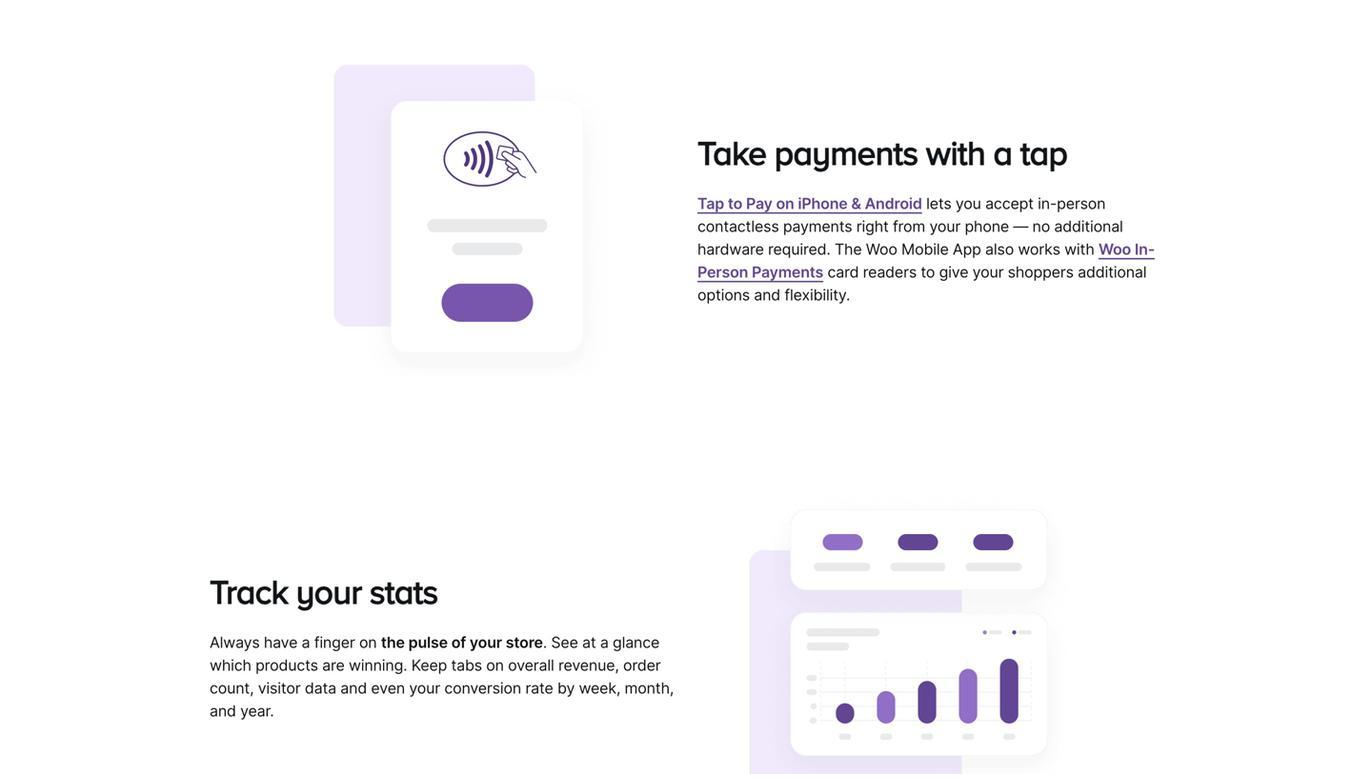 Task type: describe. For each thing, give the bounding box(es) containing it.
from
[[893, 217, 926, 236]]

keep
[[411, 656, 447, 675]]

with inside the lets you accept in-person contactless payments right from your phone — no additional hardware required. the woo mobile app also works with
[[1065, 240, 1095, 259]]

on inside . see at a glance which products are winning. keep tabs on overall revenue, order count, visitor data and even your conversion rate by week, month, and year.
[[486, 656, 504, 675]]

tabs
[[451, 656, 482, 675]]

app
[[953, 240, 981, 259]]

are
[[322, 656, 345, 675]]

even
[[371, 679, 405, 698]]

glance
[[613, 634, 660, 652]]

0 vertical spatial on
[[776, 194, 794, 213]]

woo inside woo in- person payments
[[1099, 240, 1131, 259]]

readers
[[863, 263, 917, 281]]

person
[[1057, 194, 1106, 213]]

2 vertical spatial and
[[210, 702, 236, 721]]

and inside card readers to give your shoppers additional options and flexibility.
[[754, 286, 781, 304]]

at
[[582, 634, 596, 652]]

of
[[451, 634, 466, 652]]

the
[[381, 634, 405, 652]]

tap
[[698, 194, 724, 213]]

card
[[828, 263, 859, 281]]

.
[[543, 634, 547, 652]]

additional inside card readers to give your shoppers additional options and flexibility.
[[1078, 263, 1147, 281]]

in-
[[1038, 194, 1057, 213]]

phone
[[965, 217, 1009, 236]]

right
[[857, 217, 889, 236]]

finger
[[314, 634, 355, 652]]

1 horizontal spatial and
[[341, 679, 367, 698]]

in-
[[1135, 240, 1155, 259]]

additional inside the lets you accept in-person contactless payments right from your phone — no additional hardware required. the woo mobile app also works with
[[1054, 217, 1123, 236]]

count,
[[210, 679, 254, 698]]

flexibility.
[[785, 286, 850, 304]]

year.
[[240, 702, 274, 721]]

your inside . see at a glance which products are winning. keep tabs on overall revenue, order count, visitor data and even your conversion rate by week, month, and year.
[[409, 679, 440, 698]]

give
[[939, 263, 969, 281]]

card readers to give your shoppers additional options and flexibility.
[[698, 263, 1147, 304]]

0 horizontal spatial to
[[728, 194, 743, 213]]

track your stats
[[210, 573, 438, 611]]

conversion
[[444, 679, 521, 698]]

revenue,
[[558, 656, 619, 675]]

iphone
[[798, 194, 848, 213]]

rate
[[525, 679, 553, 698]]



Task type: vqa. For each thing, say whether or not it's contained in the screenshot.
'process' to the bottom
no



Task type: locate. For each thing, give the bounding box(es) containing it.
a right have
[[302, 634, 310, 652]]

0 vertical spatial to
[[728, 194, 743, 213]]

pay
[[746, 194, 773, 213]]

options
[[698, 286, 750, 304]]

visitor
[[258, 679, 301, 698]]

mobile
[[902, 240, 949, 259]]

1 vertical spatial on
[[359, 634, 377, 652]]

which
[[210, 656, 251, 675]]

additional down in-
[[1078, 263, 1147, 281]]

your inside card readers to give your shoppers additional options and flexibility.
[[973, 263, 1004, 281]]

by
[[558, 679, 575, 698]]

on
[[776, 194, 794, 213], [359, 634, 377, 652], [486, 656, 504, 675]]

to
[[728, 194, 743, 213], [921, 263, 935, 281]]

woo left in-
[[1099, 240, 1131, 259]]

woo
[[866, 240, 897, 259], [1099, 240, 1131, 259]]

woo in- person payments link
[[698, 240, 1155, 281]]

track
[[210, 573, 288, 611]]

stats
[[370, 573, 438, 611]]

additional
[[1054, 217, 1123, 236], [1078, 263, 1147, 281]]

0 horizontal spatial on
[[359, 634, 377, 652]]

hardware
[[698, 240, 764, 259]]

a for . see at a glance which products are winning. keep tabs on overall revenue, order count, visitor data and even your conversion rate by week, month, and year.
[[600, 634, 609, 652]]

with up you
[[926, 134, 985, 171]]

1 horizontal spatial on
[[486, 656, 504, 675]]

person
[[698, 263, 748, 281]]

works
[[1018, 240, 1060, 259]]

your inside the lets you accept in-person contactless payments right from your phone — no additional hardware required. the woo mobile app also works with
[[930, 217, 961, 236]]

woo up readers at the right top of page
[[866, 240, 897, 259]]

0 horizontal spatial a
[[302, 634, 310, 652]]

pulse
[[409, 634, 448, 652]]

you
[[956, 194, 981, 213]]

on right pay
[[776, 194, 794, 213]]

no
[[1033, 217, 1050, 236]]

payments inside the lets you accept in-person contactless payments right from your phone — no additional hardware required. the woo mobile app also works with
[[783, 217, 852, 236]]

to inside card readers to give your shoppers additional options and flexibility.
[[921, 263, 935, 281]]

and down count,
[[210, 702, 236, 721]]

2 horizontal spatial on
[[776, 194, 794, 213]]

. see at a glance which products are winning. keep tabs on overall revenue, order count, visitor data and even your conversion rate by week, month, and year.
[[210, 634, 674, 721]]

accept
[[986, 194, 1034, 213]]

android
[[865, 194, 922, 213]]

take
[[698, 134, 767, 171]]

your down keep
[[409, 679, 440, 698]]

your up finger
[[296, 573, 362, 611]]

to down mobile
[[921, 263, 935, 281]]

a inside . see at a glance which products are winning. keep tabs on overall revenue, order count, visitor data and even your conversion rate by week, month, and year.
[[600, 634, 609, 652]]

data
[[305, 679, 336, 698]]

1 vertical spatial to
[[921, 263, 935, 281]]

your right of
[[470, 634, 502, 652]]

and down are
[[341, 679, 367, 698]]

2 horizontal spatial a
[[994, 134, 1012, 171]]

payments
[[752, 263, 824, 281]]

payments up &
[[775, 134, 918, 171]]

payments down iphone
[[783, 217, 852, 236]]

woo inside the lets you accept in-person contactless payments right from your phone — no additional hardware required. the woo mobile app also works with
[[866, 240, 897, 259]]

week,
[[579, 679, 621, 698]]

lets
[[926, 194, 952, 213]]

and down payments
[[754, 286, 781, 304]]

tap to pay on iphone & android link
[[698, 194, 922, 213]]

&
[[851, 194, 861, 213]]

0 horizontal spatial with
[[926, 134, 985, 171]]

0 vertical spatial additional
[[1054, 217, 1123, 236]]

2 vertical spatial on
[[486, 656, 504, 675]]

always
[[210, 634, 260, 652]]

required.
[[768, 240, 831, 259]]

1 vertical spatial with
[[1065, 240, 1095, 259]]

have
[[264, 634, 298, 652]]

the
[[835, 240, 862, 259]]

with right works
[[1065, 240, 1095, 259]]

with
[[926, 134, 985, 171], [1065, 240, 1095, 259]]

payments
[[775, 134, 918, 171], [783, 217, 852, 236]]

1 vertical spatial payments
[[783, 217, 852, 236]]

products
[[255, 656, 318, 675]]

a right at
[[600, 634, 609, 652]]

your down lets
[[930, 217, 961, 236]]

your
[[930, 217, 961, 236], [973, 263, 1004, 281], [296, 573, 362, 611], [470, 634, 502, 652], [409, 679, 440, 698]]

contactless
[[698, 217, 779, 236]]

0 vertical spatial payments
[[775, 134, 918, 171]]

1 woo from the left
[[866, 240, 897, 259]]

store
[[506, 634, 543, 652]]

2 woo from the left
[[1099, 240, 1131, 259]]

to up contactless
[[728, 194, 743, 213]]

also
[[985, 240, 1014, 259]]

2 horizontal spatial and
[[754, 286, 781, 304]]

always have a finger on the pulse of your store
[[210, 634, 543, 652]]

woo in- person payments
[[698, 240, 1155, 281]]

a for take payments with a tap
[[994, 134, 1012, 171]]

—
[[1013, 217, 1028, 236]]

1 horizontal spatial with
[[1065, 240, 1095, 259]]

on up the conversion
[[486, 656, 504, 675]]

tap to pay on iphone & android
[[698, 194, 922, 213]]

winning.
[[349, 656, 407, 675]]

1 vertical spatial and
[[341, 679, 367, 698]]

0 vertical spatial and
[[754, 286, 781, 304]]

1 horizontal spatial a
[[600, 634, 609, 652]]

tap
[[1020, 134, 1068, 171]]

lets you accept in-person contactless payments right from your phone — no additional hardware required. the woo mobile app also works with
[[698, 194, 1123, 259]]

and
[[754, 286, 781, 304], [341, 679, 367, 698], [210, 702, 236, 721]]

on left the the
[[359, 634, 377, 652]]

overall
[[508, 656, 554, 675]]

a
[[994, 134, 1012, 171], [302, 634, 310, 652], [600, 634, 609, 652]]

order
[[623, 656, 661, 675]]

month,
[[625, 679, 674, 698]]

1 horizontal spatial woo
[[1099, 240, 1131, 259]]

1 vertical spatial additional
[[1078, 263, 1147, 281]]

1 horizontal spatial to
[[921, 263, 935, 281]]

0 horizontal spatial and
[[210, 702, 236, 721]]

0 horizontal spatial woo
[[866, 240, 897, 259]]

additional down 'person' at the top right
[[1054, 217, 1123, 236]]

a left tap
[[994, 134, 1012, 171]]

0 vertical spatial with
[[926, 134, 985, 171]]

take payments with a tap
[[698, 134, 1068, 171]]

see
[[551, 634, 578, 652]]

your down "also"
[[973, 263, 1004, 281]]

shoppers
[[1008, 263, 1074, 281]]



